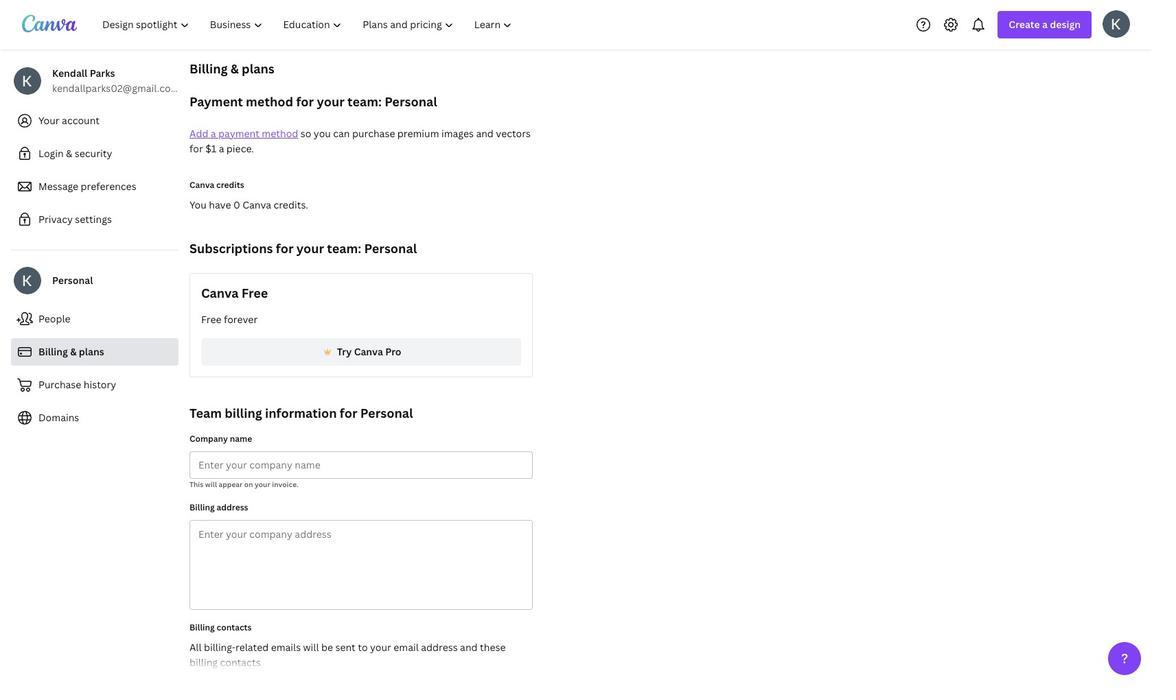 Task type: describe. For each thing, give the bounding box(es) containing it.
so you can purchase premium images and vectors for $1 a piece.
[[190, 127, 531, 155]]

domains link
[[11, 405, 179, 432]]

0 vertical spatial &
[[231, 60, 239, 77]]

purchase
[[352, 127, 395, 140]]

kendall
[[52, 67, 87, 80]]

to
[[358, 641, 368, 655]]

your account
[[38, 114, 100, 127]]

a inside so you can purchase premium images and vectors for $1 a piece.
[[219, 142, 224, 155]]

billing & plans inside billing & plans link
[[38, 345, 104, 359]]

preferences
[[81, 180, 136, 193]]

billing inside "all billing-related emails will be sent to your email address and these billing contacts"
[[190, 657, 218, 670]]

address inside "all billing-related emails will be sent to your email address and these billing contacts"
[[421, 641, 458, 655]]

& for billing & plans link
[[70, 345, 77, 359]]

top level navigation element
[[93, 11, 524, 38]]

on
[[244, 480, 253, 490]]

history
[[84, 378, 116, 391]]

0 vertical spatial team:
[[348, 93, 382, 110]]

add a payment method
[[190, 127, 298, 140]]

free forever
[[201, 313, 258, 326]]

Enter your company name text field
[[198, 453, 524, 479]]

people
[[38, 313, 70, 326]]

try
[[337, 345, 352, 359]]

your inside "all billing-related emails will be sent to your email address and these billing contacts"
[[370, 641, 391, 655]]

message preferences
[[38, 180, 136, 193]]

login
[[38, 147, 64, 160]]

settings
[[75, 213, 112, 226]]

domains
[[38, 411, 79, 424]]

kendallparks02@gmail.com
[[52, 82, 180, 95]]

purchase history
[[38, 378, 116, 391]]

payment
[[218, 127, 260, 140]]

so
[[301, 127, 311, 140]]

create a design button
[[998, 11, 1092, 38]]

purchase
[[38, 378, 81, 391]]

parks
[[90, 67, 115, 80]]

privacy settings link
[[11, 206, 179, 234]]

can
[[333, 127, 350, 140]]

payment
[[190, 93, 243, 110]]

0 vertical spatial free
[[242, 285, 268, 302]]

for right information
[[340, 405, 358, 422]]

security
[[75, 147, 112, 160]]

billing down the this
[[190, 502, 215, 514]]

billing down people
[[38, 345, 68, 359]]

have
[[209, 198, 231, 212]]

0 vertical spatial address
[[217, 502, 248, 514]]

billing up all at the bottom left
[[190, 622, 215, 634]]

related
[[236, 641, 269, 655]]

billing address
[[190, 502, 248, 514]]

0 vertical spatial contacts
[[217, 622, 252, 634]]

your down credits.
[[297, 240, 324, 257]]

appear
[[219, 480, 243, 490]]

emails
[[271, 641, 301, 655]]

$1
[[205, 142, 216, 155]]

team billing information for personal
[[190, 405, 413, 422]]

all billing-related emails will be sent to your email address and these billing contacts
[[190, 641, 506, 670]]

canva credits
[[190, 179, 244, 191]]

& for login & security link
[[66, 147, 72, 160]]

try canva pro
[[337, 345, 402, 359]]

email
[[394, 641, 419, 655]]

kendall parks kendallparks02@gmail.com
[[52, 67, 180, 95]]

payment method for your team: personal
[[190, 93, 437, 110]]

for inside so you can purchase premium images and vectors for $1 a piece.
[[190, 142, 203, 155]]

forever
[[224, 313, 258, 326]]

contacts inside "all billing-related emails will be sent to your email address and these billing contacts"
[[220, 657, 261, 670]]

these
[[480, 641, 506, 655]]

this will appear on your invoice.
[[190, 480, 299, 490]]

information
[[265, 405, 337, 422]]

your account link
[[11, 107, 179, 135]]

0 horizontal spatial will
[[205, 480, 217, 490]]

images
[[442, 127, 474, 140]]

account
[[62, 114, 100, 127]]

this
[[190, 480, 204, 490]]



Task type: vqa. For each thing, say whether or not it's contained in the screenshot.
bottommost contacts
yes



Task type: locate. For each thing, give the bounding box(es) containing it.
0 horizontal spatial billing
[[190, 657, 218, 670]]

credits.
[[274, 198, 308, 212]]

0 horizontal spatial free
[[201, 313, 221, 326]]

subscriptions
[[190, 240, 273, 257]]

privacy
[[38, 213, 73, 226]]

for down credits.
[[276, 240, 294, 257]]

you have 0 canva credits.
[[190, 198, 308, 212]]

1 vertical spatial a
[[211, 127, 216, 140]]

1 vertical spatial team:
[[327, 240, 361, 257]]

0 horizontal spatial billing & plans
[[38, 345, 104, 359]]

invoice.
[[272, 480, 299, 490]]

1 horizontal spatial plans
[[242, 60, 275, 77]]

kendall parks image
[[1103, 10, 1131, 37]]

canva right try
[[354, 345, 383, 359]]

team:
[[348, 93, 382, 110], [327, 240, 361, 257]]

you
[[190, 198, 207, 212]]

contacts down related
[[220, 657, 261, 670]]

2 vertical spatial a
[[219, 142, 224, 155]]

address right email at the left bottom of the page
[[421, 641, 458, 655]]

contacts
[[217, 622, 252, 634], [220, 657, 261, 670]]

billing-
[[204, 641, 236, 655]]

0 vertical spatial plans
[[242, 60, 275, 77]]

1 horizontal spatial address
[[421, 641, 458, 655]]

1 vertical spatial address
[[421, 641, 458, 655]]

piece.
[[227, 142, 254, 155]]

canva free
[[201, 285, 268, 302]]

method up add a payment method
[[246, 93, 293, 110]]

0 vertical spatial will
[[205, 480, 217, 490]]

and
[[476, 127, 494, 140], [460, 641, 478, 655]]

1 vertical spatial free
[[201, 313, 221, 326]]

plans down people link
[[79, 345, 104, 359]]

1 vertical spatial method
[[262, 127, 298, 140]]

your
[[317, 93, 345, 110], [297, 240, 324, 257], [255, 480, 270, 490], [370, 641, 391, 655]]

1 vertical spatial contacts
[[220, 657, 261, 670]]

your right to
[[370, 641, 391, 655]]

a for payment
[[211, 127, 216, 140]]

0 horizontal spatial a
[[211, 127, 216, 140]]

method
[[246, 93, 293, 110], [262, 127, 298, 140]]

team
[[190, 405, 222, 422]]

create
[[1009, 18, 1040, 31]]

message preferences link
[[11, 173, 179, 201]]

1 horizontal spatial a
[[219, 142, 224, 155]]

address down appear
[[217, 502, 248, 514]]

0 vertical spatial a
[[1043, 18, 1048, 31]]

1 vertical spatial billing
[[190, 657, 218, 670]]

1 vertical spatial plans
[[79, 345, 104, 359]]

your right on
[[255, 480, 270, 490]]

your
[[38, 114, 60, 127]]

canva up you
[[190, 179, 214, 191]]

1 vertical spatial billing & plans
[[38, 345, 104, 359]]

method left so
[[262, 127, 298, 140]]

you
[[314, 127, 331, 140]]

Enter your company address text field
[[190, 521, 532, 610]]

&
[[231, 60, 239, 77], [66, 147, 72, 160], [70, 345, 77, 359]]

billing & plans up 'payment'
[[190, 60, 275, 77]]

login & security
[[38, 147, 112, 160]]

billing & plans
[[190, 60, 275, 77], [38, 345, 104, 359]]

billing contacts
[[190, 622, 252, 634]]

canva inside button
[[354, 345, 383, 359]]

and inside so you can purchase premium images and vectors for $1 a piece.
[[476, 127, 494, 140]]

a right add
[[211, 127, 216, 140]]

2 horizontal spatial a
[[1043, 18, 1048, 31]]

billing
[[225, 405, 262, 422], [190, 657, 218, 670]]

people link
[[11, 306, 179, 333]]

vectors
[[496, 127, 531, 140]]

subscriptions for your team: personal
[[190, 240, 417, 257]]

1 horizontal spatial billing & plans
[[190, 60, 275, 77]]

for
[[296, 93, 314, 110], [190, 142, 203, 155], [276, 240, 294, 257], [340, 405, 358, 422]]

free up forever
[[242, 285, 268, 302]]

plans up 'payment'
[[242, 60, 275, 77]]

personal
[[385, 93, 437, 110], [364, 240, 417, 257], [52, 274, 93, 287], [360, 405, 413, 422]]

name
[[230, 433, 252, 445]]

will inside "all billing-related emails will be sent to your email address and these billing contacts"
[[303, 641, 319, 655]]

login & security link
[[11, 140, 179, 168]]

0 horizontal spatial plans
[[79, 345, 104, 359]]

1 vertical spatial &
[[66, 147, 72, 160]]

0
[[233, 198, 240, 212]]

billing up 'payment'
[[190, 60, 228, 77]]

add
[[190, 127, 208, 140]]

create a design
[[1009, 18, 1081, 31]]

message
[[38, 180, 78, 193]]

try canva pro button
[[201, 339, 521, 366]]

canva up the free forever
[[201, 285, 239, 302]]

and right images
[[476, 127, 494, 140]]

billing up name
[[225, 405, 262, 422]]

canva right 0
[[243, 198, 271, 212]]

company name
[[190, 433, 252, 445]]

a right $1
[[219, 142, 224, 155]]

billing
[[190, 60, 228, 77], [38, 345, 68, 359], [190, 502, 215, 514], [190, 622, 215, 634]]

1 horizontal spatial free
[[242, 285, 268, 302]]

a for design
[[1043, 18, 1048, 31]]

will left be
[[303, 641, 319, 655]]

1 vertical spatial and
[[460, 641, 478, 655]]

privacy settings
[[38, 213, 112, 226]]

your up you
[[317, 93, 345, 110]]

0 vertical spatial and
[[476, 127, 494, 140]]

will right the this
[[205, 480, 217, 490]]

0 vertical spatial method
[[246, 93, 293, 110]]

for left $1
[[190, 142, 203, 155]]

& up 'payment'
[[231, 60, 239, 77]]

pro
[[385, 345, 402, 359]]

a inside dropdown button
[[1043, 18, 1048, 31]]

billing & plans up purchase history
[[38, 345, 104, 359]]

design
[[1050, 18, 1081, 31]]

sent
[[335, 641, 356, 655]]

premium
[[398, 127, 439, 140]]

& up purchase history
[[70, 345, 77, 359]]

canva
[[190, 179, 214, 191], [243, 198, 271, 212], [201, 285, 239, 302], [354, 345, 383, 359]]

2 vertical spatial &
[[70, 345, 77, 359]]

& right login
[[66, 147, 72, 160]]

purchase history link
[[11, 372, 179, 399]]

billing down all at the bottom left
[[190, 657, 218, 670]]

plans
[[242, 60, 275, 77], [79, 345, 104, 359]]

1 horizontal spatial will
[[303, 641, 319, 655]]

and left these
[[460, 641, 478, 655]]

all
[[190, 641, 202, 655]]

will
[[205, 480, 217, 490], [303, 641, 319, 655]]

credits
[[216, 179, 244, 191]]

billing & plans link
[[11, 339, 179, 366]]

free left forever
[[201, 313, 221, 326]]

company
[[190, 433, 228, 445]]

be
[[321, 641, 333, 655]]

a
[[1043, 18, 1048, 31], [211, 127, 216, 140], [219, 142, 224, 155]]

0 horizontal spatial address
[[217, 502, 248, 514]]

for up so
[[296, 93, 314, 110]]

1 horizontal spatial billing
[[225, 405, 262, 422]]

and inside "all billing-related emails will be sent to your email address and these billing contacts"
[[460, 641, 478, 655]]

a left design
[[1043, 18, 1048, 31]]

0 vertical spatial billing & plans
[[190, 60, 275, 77]]

contacts up billing-
[[217, 622, 252, 634]]

0 vertical spatial billing
[[225, 405, 262, 422]]

add a payment method link
[[190, 127, 298, 140]]

free
[[242, 285, 268, 302], [201, 313, 221, 326]]

1 vertical spatial will
[[303, 641, 319, 655]]



